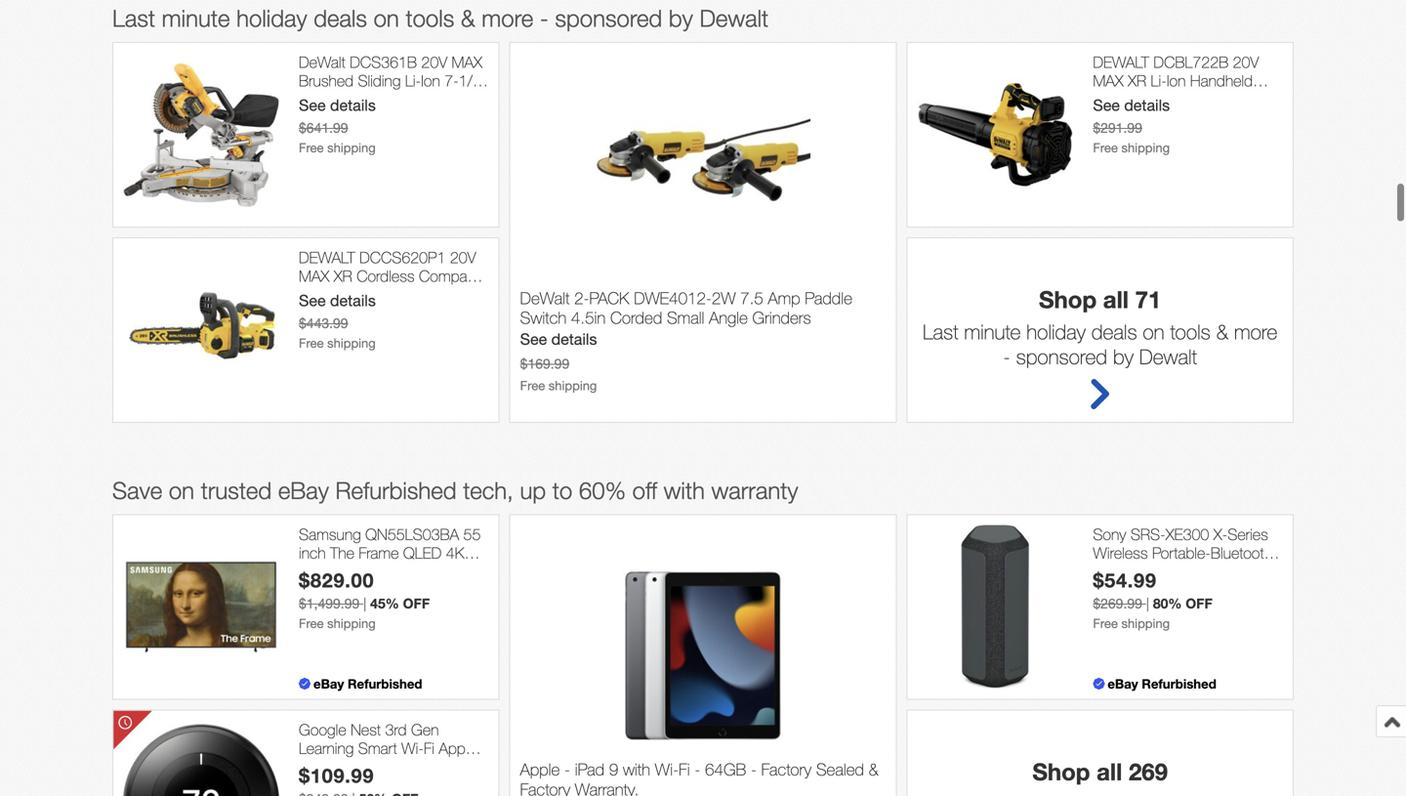 Task type: describe. For each thing, give the bounding box(es) containing it.
gen
[[411, 720, 439, 739]]

apple
[[520, 760, 560, 779]]

20v for dccs620p1
[[450, 248, 476, 267]]

shipping inside the 'dewalt 2-pack dwe4012-2w 7.5 amp paddle switch 4.5in corded small angle grinders see details $169.99 free shipping'
[[549, 378, 597, 393]]

li- inside dewalt dcbl722b 20v max xr li-ion handheld blower (tool only) (5 ah) new
[[1151, 71, 1167, 90]]

free inside the 'dewalt 2-pack dwe4012-2w 7.5 amp paddle switch 4.5in corded small angle grinders see details $169.99 free shipping'
[[520, 378, 545, 393]]

wi- inside apple - ipad 9 with wi-fi - 64gb - factory sealed & factory warranty.
[[655, 760, 679, 779]]

thermostat
[[350, 758, 423, 776]]

learning
[[299, 739, 354, 758]]

0 horizontal spatial by
[[669, 4, 693, 32]]

dewalt dcbl722b 20v max xr li-ion handheld blower (tool only) (5 ah) new link
[[1093, 53, 1284, 127]]

series
[[1228, 525, 1269, 544]]

ebay for $829.00
[[314, 676, 344, 692]]

0 horizontal spatial &
[[461, 4, 475, 32]]

3rd
[[385, 720, 407, 739]]

samsung qn55ls03ba 55 inch the frame qled 4k quantum hdr smart tv (2022)
[[299, 525, 481, 600]]

(2022)
[[299, 581, 341, 600]]

speaker
[[1093, 563, 1147, 581]]

max for blower
[[1093, 71, 1124, 90]]

warranty.
[[575, 780, 639, 796]]

google nest 3rd gen learning smart wi-fi app control thermostat - black
[[299, 720, 473, 776]]

smart inside the samsung qn55ls03ba 55 inch the frame qled 4k quantum hdr smart tv (2022)
[[399, 563, 438, 581]]

free inside see details $291.99 free shipping
[[1093, 140, 1118, 155]]

fi inside 'google nest 3rd gen learning smart wi-fi app control thermostat - black'
[[424, 739, 435, 758]]

miter
[[361, 90, 393, 109]]

google nest 3rd gen learning smart wi-fi app control thermostat - black link
[[299, 720, 489, 776]]

free inside $829.00 $1,499.99 | 45% off free shipping
[[299, 616, 324, 631]]

ebay refurbished for $54.99
[[1108, 676, 1217, 692]]

(5 for only)
[[1214, 90, 1226, 109]]

64gb
[[705, 760, 747, 779]]

ion inside dewalt dcs361b 20v max brushed sliding li-ion 7-1/4" cordless miter saw new
[[421, 71, 440, 90]]

dwe4012-
[[634, 288, 712, 308]]

dewalt for 2-
[[520, 288, 570, 308]]

quantum
[[299, 563, 359, 581]]

$1,499.99
[[299, 595, 360, 611]]

ebay refurbished for $829.00
[[314, 676, 422, 692]]

samsung
[[299, 525, 361, 544]]

small
[[667, 308, 705, 327]]

0 vertical spatial with
[[664, 477, 705, 504]]

2w
[[712, 288, 736, 308]]

tech,
[[463, 477, 514, 504]]

dewalt for dewalt dcbl722b 20v max xr li-ion handheld blower (tool only) (5 ah) new
[[1093, 53, 1150, 71]]

refurbished up the qn55ls03ba at left bottom
[[336, 477, 457, 504]]

more inside shop all 71 last minute holiday deals on tools & more - sponsored by dewalt
[[1235, 319, 1278, 344]]

qled
[[403, 544, 442, 562]]

tools inside shop all 71 last minute holiday deals on tools & more - sponsored by dewalt
[[1171, 319, 1211, 344]]

angle
[[709, 308, 748, 327]]

80%
[[1154, 595, 1182, 611]]

holiday inside shop all 71 last minute holiday deals on tools & more - sponsored by dewalt
[[1027, 319, 1086, 344]]

0 horizontal spatial tools
[[406, 4, 455, 32]]

only)
[[1176, 90, 1209, 109]]

wireless
[[1093, 544, 1148, 562]]

hdr
[[364, 563, 394, 581]]

details inside the 'dewalt 2-pack dwe4012-2w 7.5 amp paddle switch 4.5in corded small angle grinders see details $169.99 free shipping'
[[552, 330, 597, 348]]

portable-
[[1153, 544, 1211, 562]]

on inside shop all 71 last minute holiday deals on tools & more - sponsored by dewalt
[[1143, 319, 1165, 344]]

refurbished for $829.00
[[348, 676, 422, 692]]

see details link for $291.99
[[1093, 96, 1170, 114]]

sony srs-xe300 x-series wireless portable-bluetooth- speaker - black link
[[1093, 525, 1284, 581]]

| for $54.99
[[1147, 595, 1150, 611]]

xe300
[[1166, 525, 1210, 544]]

li- inside dewalt dcs361b 20v max brushed sliding li-ion 7-1/4" cordless miter saw new
[[405, 71, 421, 90]]

see details link for $641.99
[[299, 96, 376, 114]]

up
[[520, 477, 546, 504]]

deals inside shop all 71 last minute holiday deals on tools & more - sponsored by dewalt
[[1092, 319, 1138, 344]]

with inside apple - ipad 9 with wi-fi - 64gb - factory sealed & factory warranty.
[[623, 760, 651, 779]]

0 horizontal spatial deals
[[314, 4, 367, 32]]

0 horizontal spatial minute
[[162, 4, 230, 32]]

0 horizontal spatial more
[[482, 4, 534, 32]]

black inside sony srs-xe300 x-series wireless portable-bluetooth- speaker - black
[[1162, 563, 1197, 581]]

2-
[[574, 288, 590, 308]]

see details link for $443.99
[[299, 291, 376, 309]]

0 horizontal spatial last
[[112, 4, 155, 32]]

7-
[[445, 71, 459, 90]]

269
[[1129, 758, 1168, 785]]

paddle
[[805, 288, 853, 308]]

last minute holiday deals on tools & more - sponsored by dewalt
[[112, 4, 769, 32]]

dewalt dccs620p1 20v max xr cordless compact 12 in. chainsaw kit (5 ah) new link
[[299, 248, 489, 323]]

60%
[[579, 477, 626, 504]]

9
[[609, 760, 619, 779]]

nest
[[351, 720, 381, 739]]

$829.00
[[299, 568, 374, 592]]

dcbl722b
[[1154, 53, 1229, 71]]

dewalt 2-pack dwe4012-2w 7.5 amp paddle switch 4.5in corded small angle grinders link
[[520, 288, 886, 330]]

tv
[[442, 563, 459, 581]]

71
[[1136, 285, 1162, 313]]

$269.99
[[1093, 595, 1143, 611]]

1 horizontal spatial on
[[374, 4, 399, 32]]

sealed
[[817, 760, 865, 779]]

cordless inside the dewalt dccs620p1 20v max xr cordless compact 12 in. chainsaw kit (5 ah) new
[[357, 267, 415, 285]]

pack
[[590, 288, 630, 308]]

0 horizontal spatial on
[[169, 477, 194, 504]]

see inside the 'dewalt 2-pack dwe4012-2w 7.5 amp paddle switch 4.5in corded small angle grinders see details $169.99 free shipping'
[[520, 330, 547, 348]]

ipad
[[575, 760, 605, 779]]

google
[[299, 720, 346, 739]]

srs-
[[1131, 525, 1166, 544]]

1 horizontal spatial off
[[633, 477, 657, 504]]

$109.99
[[299, 764, 374, 787]]

1/4"
[[459, 71, 486, 90]]

bluetooth-
[[1211, 544, 1278, 562]]

see details $291.99 free shipping
[[1093, 96, 1170, 155]]

sony srs-xe300 x-series wireless portable-bluetooth- speaker - black
[[1093, 525, 1278, 581]]

$443.99
[[299, 315, 348, 331]]

1 horizontal spatial factory
[[762, 760, 812, 779]]

sliding
[[358, 71, 401, 90]]

wi- inside 'google nest 3rd gen learning smart wi-fi app control thermostat - black'
[[402, 739, 424, 758]]

qn55ls03ba
[[366, 525, 459, 544]]

details for li-
[[1125, 96, 1170, 114]]

amp
[[768, 288, 801, 308]]

ebay up the samsung
[[278, 477, 329, 504]]

off for $829.00
[[403, 595, 430, 611]]

dccs620p1
[[360, 248, 446, 267]]

7.5
[[741, 288, 764, 308]]

ah) for dccs620p1
[[446, 286, 467, 304]]

to
[[553, 477, 573, 504]]

switch
[[520, 308, 567, 327]]

$169.99
[[520, 356, 570, 372]]

apple - ipad 9 with wi-fi - 64gb - factory sealed & factory warranty.
[[520, 760, 879, 796]]

control
[[299, 758, 346, 776]]



Task type: vqa. For each thing, say whether or not it's contained in the screenshot.
"$54.99"
yes



Task type: locate. For each thing, give the bounding box(es) containing it.
- inside shop all 71 last minute holiday deals on tools & more - sponsored by dewalt
[[1004, 344, 1011, 369]]

1 vertical spatial max
[[1093, 71, 1124, 90]]

see inside see details $291.99 free shipping
[[1093, 96, 1120, 114]]

ebay refurbished
[[314, 676, 422, 692], [1108, 676, 1217, 692]]

1 vertical spatial fi
[[679, 760, 690, 779]]

all left the 71
[[1104, 285, 1129, 313]]

see details link for pack
[[520, 330, 597, 348]]

1 horizontal spatial xr
[[1128, 71, 1147, 90]]

0 vertical spatial deals
[[314, 4, 367, 32]]

1 vertical spatial cordless
[[357, 267, 415, 285]]

new down blower
[[1093, 109, 1123, 127]]

1 horizontal spatial 20v
[[450, 248, 476, 267]]

details inside see details $641.99 free shipping
[[330, 96, 376, 114]]

max inside the dewalt dccs620p1 20v max xr cordless compact 12 in. chainsaw kit (5 ah) new
[[299, 267, 330, 285]]

factory down the apple
[[520, 780, 571, 796]]

see for dewalt dcbl722b 20v max xr li-ion handheld blower (tool only) (5 ah) new
[[1093, 96, 1120, 114]]

ah) down handheld
[[1230, 90, 1252, 109]]

on down the 71
[[1143, 319, 1165, 344]]

2 vertical spatial on
[[169, 477, 194, 504]]

black inside 'google nest 3rd gen learning smart wi-fi app control thermostat - black'
[[437, 758, 473, 776]]

grinders
[[753, 308, 812, 327]]

off right 60%
[[633, 477, 657, 504]]

on
[[374, 4, 399, 32], [1143, 319, 1165, 344], [169, 477, 194, 504]]

details down "sliding"
[[330, 96, 376, 114]]

4k
[[446, 544, 465, 562]]

cordless
[[299, 90, 357, 109], [357, 267, 415, 285]]

tools
[[406, 4, 455, 32], [1171, 319, 1211, 344]]

new for in.
[[299, 304, 329, 323]]

$829.00 $1,499.99 | 45% off free shipping
[[299, 568, 430, 631]]

(5 inside dewalt dcbl722b 20v max xr li-ion handheld blower (tool only) (5 ah) new
[[1214, 90, 1226, 109]]

inch
[[299, 544, 326, 562]]

all for 269
[[1097, 758, 1123, 785]]

xr up in.
[[334, 267, 352, 285]]

dewalt for dcs361b
[[299, 53, 346, 71]]

1 vertical spatial dewalt
[[520, 288, 570, 308]]

all inside shop all 71 last minute holiday deals on tools & more - sponsored by dewalt
[[1104, 285, 1129, 313]]

1 horizontal spatial tools
[[1171, 319, 1211, 344]]

shop
[[1039, 285, 1097, 313], [1033, 758, 1091, 785]]

1 vertical spatial all
[[1097, 758, 1123, 785]]

1 horizontal spatial ion
[[1167, 71, 1186, 90]]

off inside $54.99 $269.99 | 80% off free shipping
[[1186, 595, 1213, 611]]

brushed
[[299, 71, 354, 90]]

1 vertical spatial by
[[1114, 344, 1134, 369]]

cordless inside dewalt dcs361b 20v max brushed sliding li-ion 7-1/4" cordless miter saw new
[[299, 90, 357, 109]]

see details $443.99 free shipping
[[299, 291, 376, 351]]

wi- right 9
[[655, 760, 679, 779]]

0 vertical spatial sponsored
[[555, 4, 663, 32]]

free down $1,499.99 at the left of the page
[[299, 616, 324, 631]]

0 vertical spatial fi
[[424, 739, 435, 758]]

more
[[482, 4, 534, 32], [1235, 319, 1278, 344]]

free down the $443.99
[[299, 335, 324, 351]]

|
[[364, 595, 367, 611], [1147, 595, 1150, 611]]

see for dewalt dccs620p1 20v max xr cordless compact 12 in. chainsaw kit (5 ah) new
[[299, 291, 326, 309]]

handheld
[[1191, 71, 1253, 90]]

1 vertical spatial black
[[437, 758, 473, 776]]

$291.99
[[1093, 119, 1143, 136]]

20v
[[421, 53, 448, 71], [1233, 53, 1260, 71], [450, 248, 476, 267]]

shipping inside see details $641.99 free shipping
[[327, 140, 376, 155]]

see inside see details $443.99 free shipping
[[299, 291, 326, 309]]

shop all 269 link
[[913, 715, 1289, 796]]

smart inside 'google nest 3rd gen learning smart wi-fi app control thermostat - black'
[[358, 739, 397, 758]]

with left warranty at the bottom right of the page
[[664, 477, 705, 504]]

0 vertical spatial holiday
[[237, 4, 307, 32]]

with right 9
[[623, 760, 651, 779]]

see details link up $291.99
[[1093, 96, 1170, 114]]

free inside see details $641.99 free shipping
[[299, 140, 324, 155]]

2 horizontal spatial on
[[1143, 319, 1165, 344]]

shipping down $1,499.99 at the left of the page
[[327, 616, 376, 631]]

0 horizontal spatial dewalt
[[700, 4, 769, 32]]

black
[[1162, 563, 1197, 581], [437, 758, 473, 776]]

minute
[[162, 4, 230, 32], [965, 319, 1021, 344]]

0 horizontal spatial black
[[437, 758, 473, 776]]

1 vertical spatial &
[[1217, 319, 1229, 344]]

1 horizontal spatial (5
[[1214, 90, 1226, 109]]

1 horizontal spatial minute
[[965, 319, 1021, 344]]

shipping inside $829.00 $1,499.99 | 45% off free shipping
[[327, 616, 376, 631]]

0 horizontal spatial wi-
[[402, 739, 424, 758]]

0 vertical spatial smart
[[399, 563, 438, 581]]

save
[[112, 477, 162, 504]]

20v up 7- on the top left of page
[[421, 53, 448, 71]]

0 vertical spatial tools
[[406, 4, 455, 32]]

1 ion from the left
[[421, 71, 440, 90]]

2 ion from the left
[[1167, 71, 1186, 90]]

20v for dcs361b
[[421, 53, 448, 71]]

1 horizontal spatial ebay refurbished
[[1108, 676, 1217, 692]]

ah) for dcbl722b
[[1230, 90, 1252, 109]]

xr inside the dewalt dccs620p1 20v max xr cordless compact 12 in. chainsaw kit (5 ah) new
[[334, 267, 352, 285]]

0 horizontal spatial 20v
[[421, 53, 448, 71]]

trusted
[[201, 477, 272, 504]]

shop inside shop all 71 last minute holiday deals on tools & more - sponsored by dewalt
[[1039, 285, 1097, 313]]

1 li- from the left
[[405, 71, 421, 90]]

| inside $829.00 $1,499.99 | 45% off free shipping
[[364, 595, 367, 611]]

details up $291.99
[[1125, 96, 1170, 114]]

0 vertical spatial on
[[374, 4, 399, 32]]

1 horizontal spatial wi-
[[655, 760, 679, 779]]

1 horizontal spatial smart
[[399, 563, 438, 581]]

fi inside apple - ipad 9 with wi-fi - 64gb - factory sealed & factory warranty.
[[679, 760, 690, 779]]

ion
[[421, 71, 440, 90], [1167, 71, 1186, 90]]

dewalt
[[299, 53, 346, 71], [520, 288, 570, 308]]

smart down qled in the left of the page
[[399, 563, 438, 581]]

shop all 71 last minute holiday deals on tools & more - sponsored by dewalt
[[923, 285, 1278, 369]]

minute inside shop all 71 last minute holiday deals on tools & more - sponsored by dewalt
[[965, 319, 1021, 344]]

dcs361b
[[350, 53, 417, 71]]

free inside $54.99 $269.99 | 80% off free shipping
[[1093, 616, 1118, 631]]

see
[[299, 96, 326, 114], [1093, 96, 1120, 114], [299, 291, 326, 309], [520, 330, 547, 348]]

shop left 269
[[1033, 758, 1091, 785]]

ah) down compact
[[446, 286, 467, 304]]

sony
[[1093, 525, 1127, 544]]

0 vertical spatial dewalt
[[299, 53, 346, 71]]

xr for (tool
[[1128, 71, 1147, 90]]

in.
[[321, 286, 336, 304]]

1 horizontal spatial max
[[452, 53, 482, 71]]

20v up handheld
[[1233, 53, 1260, 71]]

corded
[[611, 308, 663, 327]]

1 vertical spatial dewalt
[[1140, 344, 1198, 369]]

dewalt for dewalt dccs620p1 20v max xr cordless compact 12 in. chainsaw kit (5 ah) new
[[299, 248, 355, 267]]

dewalt inside the dewalt dccs620p1 20v max xr cordless compact 12 in. chainsaw kit (5 ah) new
[[299, 248, 355, 267]]

20v inside dewalt dcs361b 20v max brushed sliding li-ion 7-1/4" cordless miter saw new
[[421, 53, 448, 71]]

(5
[[1214, 90, 1226, 109], [429, 286, 442, 304]]

2 li- from the left
[[1151, 71, 1167, 90]]

refurbished for $54.99
[[1142, 676, 1217, 692]]

details for cordless
[[330, 291, 376, 309]]

cordless down "brushed"
[[299, 90, 357, 109]]

cordless up chainsaw
[[357, 267, 415, 285]]

all left 269
[[1097, 758, 1123, 785]]

save on trusted ebay refurbished tech, up to 60% off with warranty
[[112, 477, 799, 504]]

(5 right kit
[[429, 286, 442, 304]]

last inside shop all 71 last minute holiday deals on tools & more - sponsored by dewalt
[[923, 319, 959, 344]]

$54.99 $269.99 | 80% off free shipping
[[1093, 568, 1213, 631]]

max
[[452, 53, 482, 71], [1093, 71, 1124, 90], [299, 267, 330, 285]]

li- up saw
[[405, 71, 421, 90]]

1 vertical spatial tools
[[1171, 319, 1211, 344]]

ebay refurbished up nest
[[314, 676, 422, 692]]

0 vertical spatial more
[[482, 4, 534, 32]]

shipping down the $443.99
[[327, 335, 376, 351]]

see up the $443.99
[[299, 291, 326, 309]]

$54.99
[[1093, 568, 1157, 592]]

compact
[[419, 267, 480, 285]]

max inside dewalt dcbl722b 20v max xr li-ion handheld blower (tool only) (5 ah) new
[[1093, 71, 1124, 90]]

li- up (tool
[[1151, 71, 1167, 90]]

factory left sealed
[[762, 760, 812, 779]]

0 vertical spatial minute
[[162, 4, 230, 32]]

0 vertical spatial dewalt
[[700, 4, 769, 32]]

new inside dewalt dcbl722b 20v max xr li-ion handheld blower (tool only) (5 ah) new
[[1093, 109, 1123, 127]]

saw
[[397, 90, 426, 109]]

dewalt inside shop all 71 last minute holiday deals on tools & more - sponsored by dewalt
[[1140, 344, 1198, 369]]

max up 12
[[299, 267, 330, 285]]

details inside see details $291.99 free shipping
[[1125, 96, 1170, 114]]

shipping inside see details $291.99 free shipping
[[1122, 140, 1170, 155]]

max up blower
[[1093, 71, 1124, 90]]

shop for 269
[[1033, 758, 1091, 785]]

-
[[540, 4, 549, 32], [1004, 344, 1011, 369], [1152, 563, 1157, 581], [427, 758, 433, 776], [565, 760, 571, 779], [695, 760, 701, 779], [751, 760, 757, 779]]

details down 4.5in
[[552, 330, 597, 348]]

1 vertical spatial holiday
[[1027, 319, 1086, 344]]

(5 down handheld
[[1214, 90, 1226, 109]]

dewalt
[[1093, 53, 1150, 71], [299, 248, 355, 267]]

ah) inside the dewalt dccs620p1 20v max xr cordless compact 12 in. chainsaw kit (5 ah) new
[[446, 286, 467, 304]]

free down $291.99
[[1093, 140, 1118, 155]]

chainsaw
[[340, 286, 404, 304]]

off right 80% on the right
[[1186, 595, 1213, 611]]

(5 for kit
[[429, 286, 442, 304]]

dewalt
[[700, 4, 769, 32], [1140, 344, 1198, 369]]

0 vertical spatial wi-
[[402, 739, 424, 758]]

ah)
[[1230, 90, 1252, 109], [446, 286, 467, 304]]

1 horizontal spatial &
[[869, 760, 879, 779]]

wi-
[[402, 739, 424, 758], [655, 760, 679, 779]]

fi left "64gb"
[[679, 760, 690, 779]]

on up "dcs361b"
[[374, 4, 399, 32]]

fi
[[424, 739, 435, 758], [679, 760, 690, 779]]

max for 7-
[[452, 53, 482, 71]]

1 vertical spatial wi-
[[655, 760, 679, 779]]

20v inside dewalt dcbl722b 20v max xr li-ion handheld blower (tool only) (5 ah) new
[[1233, 53, 1260, 71]]

0 vertical spatial shop
[[1039, 285, 1097, 313]]

1 | from the left
[[364, 595, 367, 611]]

1 ebay refurbished from the left
[[314, 676, 422, 692]]

refurbished up 3rd
[[348, 676, 422, 692]]

see for dewalt dcs361b 20v max brushed sliding li-ion 7-1/4" cordless miter saw new
[[299, 96, 326, 114]]

max up 1/4"
[[452, 53, 482, 71]]

shipping down $291.99
[[1122, 140, 1170, 155]]

20v up compact
[[450, 248, 476, 267]]

dewalt dcs361b 20v max brushed sliding li-ion 7-1/4" cordless miter saw new
[[299, 53, 486, 109]]

1 horizontal spatial ah)
[[1230, 90, 1252, 109]]

app
[[439, 739, 466, 758]]

2 | from the left
[[1147, 595, 1150, 611]]

dewalt dccs620p1 20v max xr cordless compact 12 in. chainsaw kit (5 ah) new
[[299, 248, 480, 323]]

0 vertical spatial by
[[669, 4, 693, 32]]

dewalt up blower
[[1093, 53, 1150, 71]]

dewalt up switch
[[520, 288, 570, 308]]

$641.99
[[299, 119, 348, 136]]

fi down gen
[[424, 739, 435, 758]]

0 vertical spatial all
[[1104, 285, 1129, 313]]

xr
[[1128, 71, 1147, 90], [334, 267, 352, 285]]

dewalt inside dewalt dcbl722b 20v max xr li-ion handheld blower (tool only) (5 ah) new
[[1093, 53, 1150, 71]]

apple - ipad 9 with wi-fi - 64gb - factory sealed & factory warranty. link
[[520, 760, 886, 796]]

dewalt dcbl722b 20v max xr li-ion handheld blower (tool only) (5 ah) new
[[1093, 53, 1260, 127]]

0 horizontal spatial new
[[299, 304, 329, 323]]

dewalt up "brushed"
[[299, 53, 346, 71]]

sponsored inside shop all 71 last minute holiday deals on tools & more - sponsored by dewalt
[[1017, 344, 1108, 369]]

0 vertical spatial last
[[112, 4, 155, 32]]

1 vertical spatial on
[[1143, 319, 1165, 344]]

shop left the 71
[[1039, 285, 1097, 313]]

- inside 'google nest 3rd gen learning smart wi-fi app control thermostat - black'
[[427, 758, 433, 776]]

xr up (tool
[[1128, 71, 1147, 90]]

1 vertical spatial shop
[[1033, 758, 1091, 785]]

2 ebay refurbished from the left
[[1108, 676, 1217, 692]]

1 vertical spatial more
[[1235, 319, 1278, 344]]

new inside the dewalt dccs620p1 20v max xr cordless compact 12 in. chainsaw kit (5 ah) new
[[299, 304, 329, 323]]

20v for dcbl722b
[[1233, 53, 1260, 71]]

new for blower
[[1093, 109, 1123, 127]]

1 vertical spatial with
[[623, 760, 651, 779]]

xr inside dewalt dcbl722b 20v max xr li-ion handheld blower (tool only) (5 ah) new
[[1128, 71, 1147, 90]]

max for in.
[[299, 267, 330, 285]]

1 horizontal spatial li-
[[1151, 71, 1167, 90]]

0 horizontal spatial li-
[[405, 71, 421, 90]]

deals
[[314, 4, 367, 32], [1092, 319, 1138, 344]]

0 horizontal spatial ion
[[421, 71, 440, 90]]

4.5in
[[571, 308, 606, 327]]

see details link down switch
[[520, 330, 597, 348]]

see up $641.99
[[299, 96, 326, 114]]

ebay up google
[[314, 676, 344, 692]]

1 vertical spatial xr
[[334, 267, 352, 285]]

see details $641.99 free shipping
[[299, 96, 376, 155]]

1 vertical spatial deals
[[1092, 319, 1138, 344]]

deals down the 71
[[1092, 319, 1138, 344]]

ion left 7- on the top left of page
[[421, 71, 440, 90]]

see up $291.99
[[1093, 96, 1120, 114]]

free down '$269.99'
[[1093, 616, 1118, 631]]

0 horizontal spatial fi
[[424, 739, 435, 758]]

| left 45%
[[364, 595, 367, 611]]

dewalt up in.
[[299, 248, 355, 267]]

1 horizontal spatial deals
[[1092, 319, 1138, 344]]

black down app
[[437, 758, 473, 776]]

wi- down gen
[[402, 739, 424, 758]]

ah) inside dewalt dcbl722b 20v max xr li-ion handheld blower (tool only) (5 ah) new
[[1230, 90, 1252, 109]]

refurbished
[[336, 477, 457, 504], [348, 676, 422, 692], [1142, 676, 1217, 692]]

2 horizontal spatial off
[[1186, 595, 1213, 611]]

1 vertical spatial last
[[923, 319, 959, 344]]

frame
[[359, 544, 399, 562]]

0 horizontal spatial (5
[[429, 286, 442, 304]]

new down 12
[[299, 304, 329, 323]]

0 vertical spatial ah)
[[1230, 90, 1252, 109]]

details inside see details $443.99 free shipping
[[330, 291, 376, 309]]

free down $169.99
[[520, 378, 545, 393]]

0 horizontal spatial ebay refurbished
[[314, 676, 422, 692]]

0 vertical spatial cordless
[[299, 90, 357, 109]]

see details link up the $443.99
[[299, 291, 376, 309]]

1 horizontal spatial dewalt
[[520, 288, 570, 308]]

0 horizontal spatial factory
[[520, 780, 571, 796]]

1 vertical spatial ah)
[[446, 286, 467, 304]]

shop all 269
[[1033, 758, 1168, 785]]

1 vertical spatial dewalt
[[299, 248, 355, 267]]

| inside $54.99 $269.99 | 80% off free shipping
[[1147, 595, 1150, 611]]

shipping down 80% on the right
[[1122, 616, 1170, 631]]

1 vertical spatial smart
[[358, 739, 397, 758]]

black down portable-
[[1162, 563, 1197, 581]]

smart up thermostat
[[358, 739, 397, 758]]

0 horizontal spatial off
[[403, 595, 430, 611]]

1 horizontal spatial dewalt
[[1093, 53, 1150, 71]]

ion inside dewalt dcbl722b 20v max xr li-ion handheld blower (tool only) (5 ah) new
[[1167, 71, 1186, 90]]

1 horizontal spatial holiday
[[1027, 319, 1086, 344]]

| left 80% on the right
[[1147, 595, 1150, 611]]

off inside $829.00 $1,499.99 | 45% off free shipping
[[403, 595, 430, 611]]

dewalt inside the 'dewalt 2-pack dwe4012-2w 7.5 amp paddle switch 4.5in corded small angle grinders see details $169.99 free shipping'
[[520, 288, 570, 308]]

shipping inside $54.99 $269.99 | 80% off free shipping
[[1122, 616, 1170, 631]]

new for 7-
[[430, 90, 460, 109]]

see details link
[[299, 96, 376, 114], [1093, 96, 1170, 114], [299, 291, 376, 309], [520, 330, 597, 348]]

shipping down $641.99
[[327, 140, 376, 155]]

off for $54.99
[[1186, 595, 1213, 611]]

(5 inside the dewalt dccs620p1 20v max xr cordless compact 12 in. chainsaw kit (5 ah) new
[[429, 286, 442, 304]]

0 horizontal spatial smart
[[358, 739, 397, 758]]

12
[[299, 286, 316, 304]]

the
[[330, 544, 355, 562]]

shipping inside see details $443.99 free shipping
[[327, 335, 376, 351]]

0 horizontal spatial xr
[[334, 267, 352, 285]]

shipping down $169.99
[[549, 378, 597, 393]]

details up the $443.99
[[330, 291, 376, 309]]

| for $829.00
[[364, 595, 367, 611]]

0 horizontal spatial dewalt
[[299, 53, 346, 71]]

on right save
[[169, 477, 194, 504]]

see details link up $641.99
[[299, 96, 376, 114]]

0 horizontal spatial holiday
[[237, 4, 307, 32]]

1 horizontal spatial sponsored
[[1017, 344, 1108, 369]]

ebay refurbished down 80% on the right
[[1108, 676, 1217, 692]]

dewalt inside dewalt dcs361b 20v max brushed sliding li-ion 7-1/4" cordless miter saw new
[[299, 53, 346, 71]]

20v inside the dewalt dccs620p1 20v max xr cordless compact 12 in. chainsaw kit (5 ah) new
[[450, 248, 476, 267]]

& inside shop all 71 last minute holiday deals on tools & more - sponsored by dewalt
[[1217, 319, 1229, 344]]

2 horizontal spatial &
[[1217, 319, 1229, 344]]

refurbished down 80% on the right
[[1142, 676, 1217, 692]]

see down switch
[[520, 330, 547, 348]]

0 horizontal spatial sponsored
[[555, 4, 663, 32]]

off right 45%
[[403, 595, 430, 611]]

new inside dewalt dcs361b 20v max brushed sliding li-ion 7-1/4" cordless miter saw new
[[430, 90, 460, 109]]

free down $641.99
[[299, 140, 324, 155]]

(tool
[[1142, 90, 1172, 109]]

max inside dewalt dcs361b 20v max brushed sliding li-ion 7-1/4" cordless miter saw new
[[452, 53, 482, 71]]

xr for chainsaw
[[334, 267, 352, 285]]

1 horizontal spatial last
[[923, 319, 959, 344]]

deals up "dcs361b"
[[314, 4, 367, 32]]

see inside see details $641.99 free shipping
[[299, 96, 326, 114]]

0 horizontal spatial ah)
[[446, 286, 467, 304]]

by inside shop all 71 last minute holiday deals on tools & more - sponsored by dewalt
[[1114, 344, 1134, 369]]

1 vertical spatial (5
[[429, 286, 442, 304]]

0 vertical spatial black
[[1162, 563, 1197, 581]]

0 vertical spatial dewalt
[[1093, 53, 1150, 71]]

0 vertical spatial max
[[452, 53, 482, 71]]

all for 71
[[1104, 285, 1129, 313]]

dewalt 2-pack dwe4012-2w 7.5 amp paddle switch 4.5in corded small angle grinders see details $169.99 free shipping
[[520, 288, 853, 393]]

0 horizontal spatial |
[[364, 595, 367, 611]]

- inside sony srs-xe300 x-series wireless portable-bluetooth- speaker - black
[[1152, 563, 1157, 581]]

details for sliding
[[330, 96, 376, 114]]

2 vertical spatial max
[[299, 267, 330, 285]]

new down 7- on the top left of page
[[430, 90, 460, 109]]

ebay up shop all 269 link
[[1108, 676, 1139, 692]]

ion down dcbl722b
[[1167, 71, 1186, 90]]

45%
[[370, 595, 399, 611]]

shop for 71
[[1039, 285, 1097, 313]]

1 vertical spatial sponsored
[[1017, 344, 1108, 369]]

kit
[[408, 286, 425, 304]]

off
[[633, 477, 657, 504], [403, 595, 430, 611], [1186, 595, 1213, 611]]

2 horizontal spatial max
[[1093, 71, 1124, 90]]

ebay for $54.99
[[1108, 676, 1139, 692]]

0 vertical spatial &
[[461, 4, 475, 32]]

1 horizontal spatial new
[[430, 90, 460, 109]]

free inside see details $443.99 free shipping
[[299, 335, 324, 351]]

& inside apple - ipad 9 with wi-fi - 64gb - factory sealed & factory warranty.
[[869, 760, 879, 779]]

55
[[464, 525, 481, 544]]



